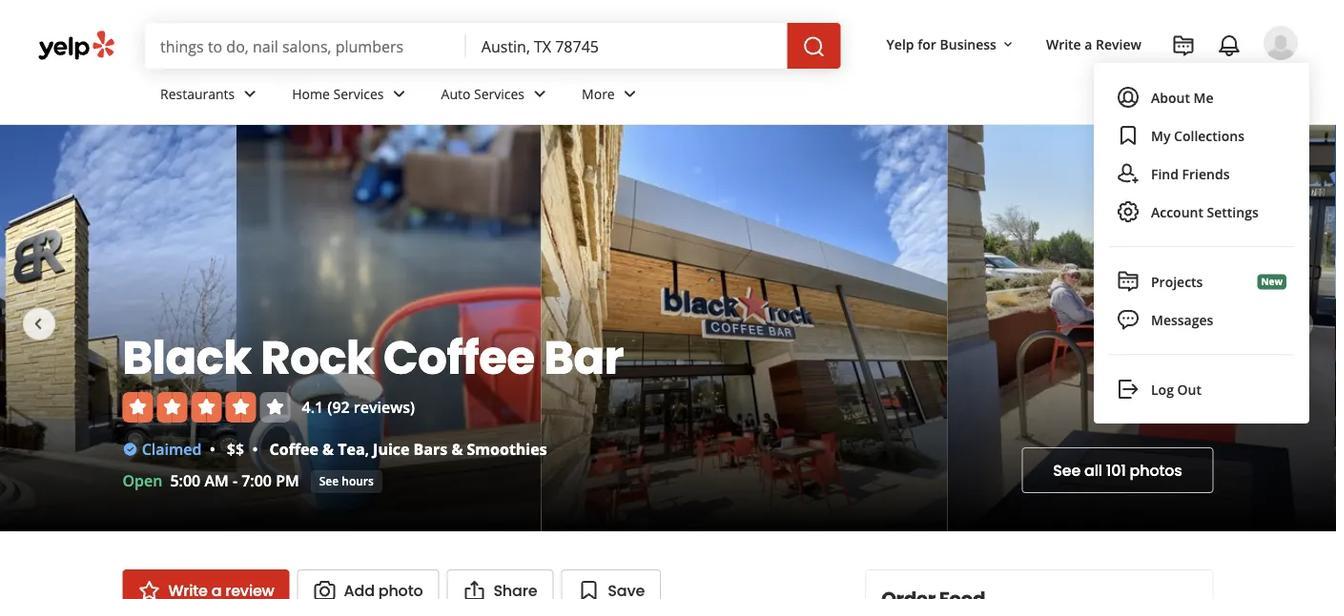Task type: locate. For each thing, give the bounding box(es) containing it.
2 24 chevron down v2 image from the left
[[529, 82, 552, 105]]

services inside home services link
[[333, 85, 384, 103]]

24 project v2 image
[[1117, 270, 1140, 293]]

0 horizontal spatial see
[[319, 473, 339, 489]]

1 horizontal spatial coffee
[[384, 325, 535, 390]]

24 chevron down v2 image for more
[[619, 82, 642, 105]]

0 horizontal spatial 24 chevron down v2 image
[[239, 82, 262, 105]]

1 horizontal spatial see
[[1054, 460, 1081, 481]]

24 chevron down v2 image inside restaurants link
[[239, 82, 262, 105]]

1 & from the left
[[323, 439, 334, 459]]

coffee up pm
[[270, 439, 319, 459]]

a
[[1085, 35, 1093, 53]]

restaurants link
[[145, 69, 277, 124]]

2 none field from the left
[[482, 35, 772, 56]]

24 collections v2 image
[[1117, 124, 1140, 147]]

1 24 chevron down v2 image from the left
[[239, 82, 262, 105]]

services right auto
[[474, 85, 525, 103]]

(92 reviews) link
[[328, 397, 415, 417]]

& right bars
[[452, 439, 463, 459]]

see for see hours
[[319, 473, 339, 489]]

services
[[333, 85, 384, 103], [474, 85, 525, 103]]

bars
[[414, 439, 448, 459]]

tea
[[338, 439, 365, 459]]

-
[[233, 470, 238, 491]]

write
[[1047, 35, 1082, 53]]

about
[[1152, 88, 1191, 106]]

coffee up the reviews)
[[384, 325, 535, 390]]

& left tea
[[323, 439, 334, 459]]

24 chevron down v2 image right more
[[619, 82, 642, 105]]

previous image
[[27, 313, 50, 336]]

search image
[[803, 35, 826, 58]]

see left the all
[[1054, 460, 1081, 481]]

friends
[[1183, 165, 1230, 183]]

see hours
[[319, 473, 374, 489]]

find friends
[[1152, 165, 1230, 183]]

account
[[1152, 203, 1204, 221]]

me
[[1194, 88, 1214, 106]]

restaurants
[[160, 85, 235, 103]]

juice bars & smoothies link
[[373, 439, 547, 459]]

1 horizontal spatial none field
[[482, 35, 772, 56]]

24 chevron down v2 image inside the auto services link
[[529, 82, 552, 105]]

claimed
[[142, 439, 202, 459]]

0 horizontal spatial services
[[333, 85, 384, 103]]

0 horizontal spatial &
[[323, 439, 334, 459]]

none field up home
[[160, 35, 451, 56]]

black
[[123, 325, 251, 390]]

services for home services
[[333, 85, 384, 103]]

24 chevron down v2 image left auto
[[388, 82, 411, 105]]

home
[[292, 85, 330, 103]]

log out
[[1152, 380, 1202, 398]]

5:00
[[170, 470, 201, 491]]

24 chevron down v2 image
[[239, 82, 262, 105], [529, 82, 552, 105]]

coffee
[[384, 325, 535, 390], [270, 439, 319, 459]]

24 add friend v2 image
[[1117, 162, 1140, 185]]

account settings link
[[1110, 193, 1295, 231]]

next image
[[1287, 313, 1310, 336]]

services inside the auto services link
[[474, 85, 525, 103]]

home services
[[292, 85, 384, 103]]

2 24 chevron down v2 image from the left
[[619, 82, 642, 105]]

none field up more 'link'
[[482, 35, 772, 56]]

see
[[1054, 460, 1081, 481], [319, 473, 339, 489]]

0 horizontal spatial 24 chevron down v2 image
[[388, 82, 411, 105]]

open
[[123, 470, 163, 491]]

4.1 (92 reviews)
[[302, 397, 415, 417]]

photo of black rock coffee bar - austin, tx, us. outside seating image
[[925, 125, 1337, 531]]

see hours link
[[311, 470, 382, 493]]

(92
[[328, 397, 350, 417]]

7:00
[[242, 470, 272, 491]]

None field
[[160, 35, 451, 56], [482, 35, 772, 56]]

yelp for business button
[[879, 27, 1024, 61]]

1 horizontal spatial 24 chevron down v2 image
[[619, 82, 642, 105]]

0 horizontal spatial none field
[[160, 35, 451, 56]]

1 none field from the left
[[160, 35, 451, 56]]

business categories element
[[145, 69, 1299, 124]]

1 services from the left
[[333, 85, 384, 103]]

24 star v2 image
[[138, 579, 161, 599]]

0 horizontal spatial coffee
[[270, 439, 319, 459]]

black rock coffee bar
[[123, 325, 624, 390]]

24 chevron down v2 image right restaurants
[[239, 82, 262, 105]]

smoothies
[[467, 439, 547, 459]]

services right home
[[333, 85, 384, 103]]

0 vertical spatial coffee
[[384, 325, 535, 390]]

2 services from the left
[[474, 85, 525, 103]]

see left hours
[[319, 473, 339, 489]]

24 chevron down v2 image inside more 'link'
[[619, 82, 642, 105]]

1 horizontal spatial 24 chevron down v2 image
[[529, 82, 552, 105]]

my
[[1152, 126, 1171, 145]]

reviews)
[[354, 397, 415, 417]]

1 24 chevron down v2 image from the left
[[388, 82, 411, 105]]

24 camera v2 image
[[314, 579, 336, 599]]

see all 101 photos link
[[1022, 447, 1214, 493]]

24 chevron down v2 image inside home services link
[[388, 82, 411, 105]]

1 horizontal spatial &
[[452, 439, 463, 459]]

24 chevron down v2 image
[[388, 82, 411, 105], [619, 82, 642, 105]]

24 chevron down v2 image right auto services
[[529, 82, 552, 105]]

None search field
[[145, 23, 845, 69]]

1 horizontal spatial services
[[474, 85, 525, 103]]

24 message v2 image
[[1117, 308, 1140, 331]]

&
[[323, 439, 334, 459], [452, 439, 463, 459]]

juice
[[373, 439, 410, 459]]

see for see all 101 photos
[[1054, 460, 1081, 481]]

24 profile v2 image
[[1117, 86, 1140, 109]]



Task type: describe. For each thing, give the bounding box(es) containing it.
ruby a. image
[[1264, 26, 1299, 60]]

notifications image
[[1218, 34, 1241, 57]]

auto services
[[441, 85, 525, 103]]

bar
[[544, 325, 624, 390]]

16 chevron down v2 image
[[1001, 37, 1016, 52]]

home services link
[[277, 69, 426, 124]]

messages link
[[1106, 301, 1299, 339]]

review
[[1096, 35, 1142, 53]]

101
[[1107, 460, 1126, 481]]

,
[[365, 439, 369, 459]]

pm
[[276, 470, 299, 491]]

my collections link
[[1110, 116, 1295, 155]]

messages
[[1152, 311, 1214, 329]]

auto services link
[[426, 69, 567, 124]]

for
[[918, 35, 937, 53]]

about me link
[[1106, 78, 1299, 116]]

2 & from the left
[[452, 439, 463, 459]]

see all 101 photos
[[1054, 460, 1183, 481]]

none field find
[[160, 35, 451, 56]]

about me
[[1152, 88, 1214, 106]]

1 vertical spatial coffee
[[270, 439, 319, 459]]

rock
[[261, 325, 374, 390]]

24 save outline v2 image
[[578, 579, 600, 599]]

24 share v2 image
[[463, 579, 486, 599]]

log out button
[[1110, 370, 1295, 408]]

none field the near
[[482, 35, 772, 56]]

hours
[[342, 473, 374, 489]]

more
[[582, 85, 615, 103]]

user actions element
[[872, 24, 1325, 141]]

find friends link
[[1110, 155, 1295, 193]]

24 chevron down v2 image for auto services
[[529, 82, 552, 105]]

photo of black rock coffee bar - austin, tx, us. no particular reason for this shot, i just liked it. image
[[518, 125, 925, 531]]

24 chevron down v2 image for home services
[[388, 82, 411, 105]]

24 chevron down v2 image for restaurants
[[239, 82, 262, 105]]

new
[[1262, 275, 1283, 288]]

24 log out v2 image
[[1117, 378, 1140, 401]]

all
[[1085, 460, 1103, 481]]

services for auto services
[[474, 85, 525, 103]]

yelp
[[887, 35, 915, 53]]

Near text field
[[482, 35, 772, 56]]

4.1
[[302, 397, 324, 417]]

projects image
[[1173, 34, 1196, 57]]

coffee & tea , juice bars & smoothies
[[270, 439, 547, 459]]

write a review
[[1047, 35, 1142, 53]]

Find text field
[[160, 35, 451, 56]]

business
[[940, 35, 997, 53]]

settings
[[1208, 203, 1259, 221]]

4.1 star rating image
[[123, 392, 291, 423]]

more link
[[567, 69, 657, 124]]

collections
[[1175, 126, 1245, 145]]

log
[[1152, 380, 1174, 398]]

write a review link
[[1039, 27, 1150, 61]]

am
[[205, 470, 229, 491]]

auto
[[441, 85, 471, 103]]

photo of black rock coffee bar - austin, tx, us. well shoot, when did they build this place. live & hopping on a tuesday morning at 10. image
[[0, 125, 213, 531]]

coffee & tea link
[[270, 439, 365, 459]]

my collections
[[1152, 126, 1245, 145]]

photos
[[1130, 460, 1183, 481]]

photo of black rock coffee bar - austin, tx, us. obligatory focus art. image
[[213, 125, 518, 531]]

24 settings v2 image
[[1117, 200, 1140, 223]]

open 5:00 am - 7:00 pm
[[123, 470, 299, 491]]

yelp for business
[[887, 35, 997, 53]]

find
[[1152, 165, 1179, 183]]

projects
[[1152, 272, 1204, 291]]

$$
[[227, 439, 244, 459]]

account settings
[[1152, 203, 1259, 221]]

16 claim filled v2 image
[[123, 442, 138, 457]]

out
[[1178, 380, 1202, 398]]



Task type: vqa. For each thing, say whether or not it's contained in the screenshot.
Photo of Black Rock Coffee Bar - Austin, TX, US. Well shoot, when did they build this place. Live & hopping on a Tuesday morning at 10.
yes



